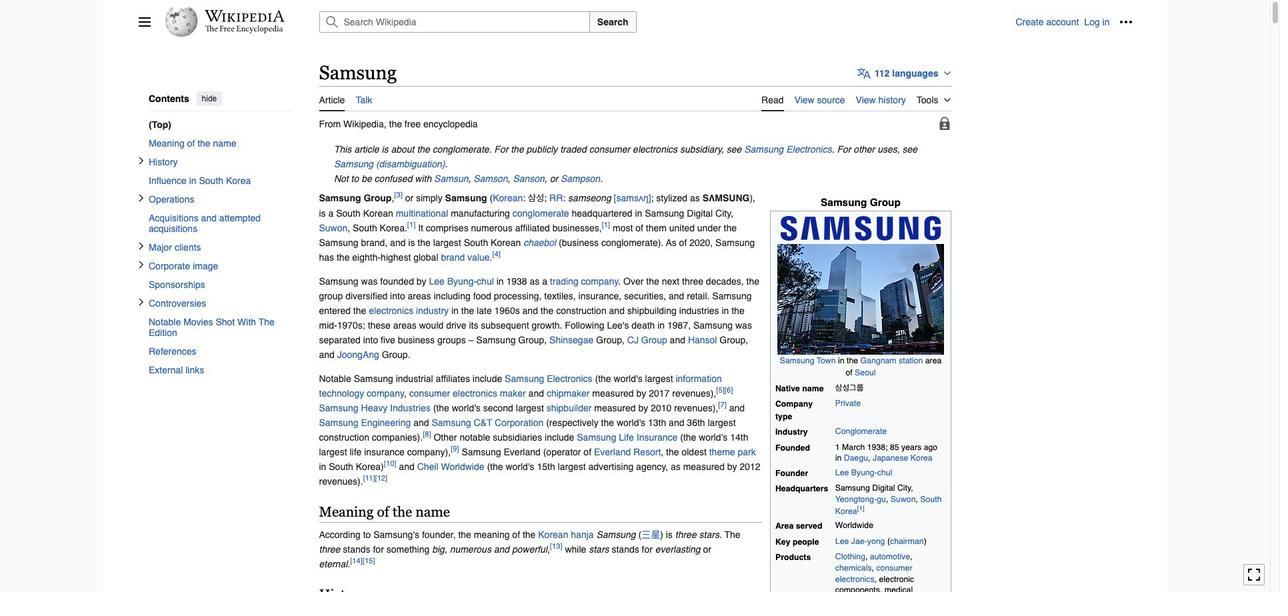 Task type: locate. For each thing, give the bounding box(es) containing it.
wikipedia image
[[204, 10, 284, 22]]

1 x small image from the top
[[137, 194, 145, 202]]

note
[[319, 142, 951, 171], [319, 171, 951, 186]]

None search field
[[303, 11, 1016, 33]]

main content
[[314, 60, 1133, 592]]

1 x small image from the top
[[137, 156, 145, 164]]

the free encyclopedia image
[[205, 25, 283, 34]]

page semi-protected image
[[938, 116, 951, 130]]

1 vertical spatial x small image
[[137, 242, 145, 250]]

1 vertical spatial x small image
[[137, 260, 145, 268]]

menu image
[[138, 15, 151, 29]]

1 note from the top
[[319, 142, 951, 171]]

x small image
[[137, 194, 145, 202], [137, 242, 145, 250]]

0 vertical spatial x small image
[[137, 156, 145, 164]]

0 vertical spatial x small image
[[137, 194, 145, 202]]

2 vertical spatial x small image
[[137, 298, 145, 306]]

x small image
[[137, 156, 145, 164], [137, 260, 145, 268], [137, 298, 145, 306]]

personal tools navigation
[[1016, 11, 1137, 33]]

3 x small image from the top
[[137, 298, 145, 306]]



Task type: vqa. For each thing, say whether or not it's contained in the screenshot.
Iowa inside the November 13, 1993 (age 30) Davenport, Iowa , U.S.
no



Task type: describe. For each thing, give the bounding box(es) containing it.
Search Wikipedia search field
[[319, 11, 590, 33]]

log in and more options image
[[1119, 15, 1133, 29]]

2 x small image from the top
[[137, 260, 145, 268]]

2 note from the top
[[319, 171, 951, 186]]

fullscreen image
[[1248, 568, 1261, 582]]

2 x small image from the top
[[137, 242, 145, 250]]

language progressive image
[[857, 67, 871, 80]]



